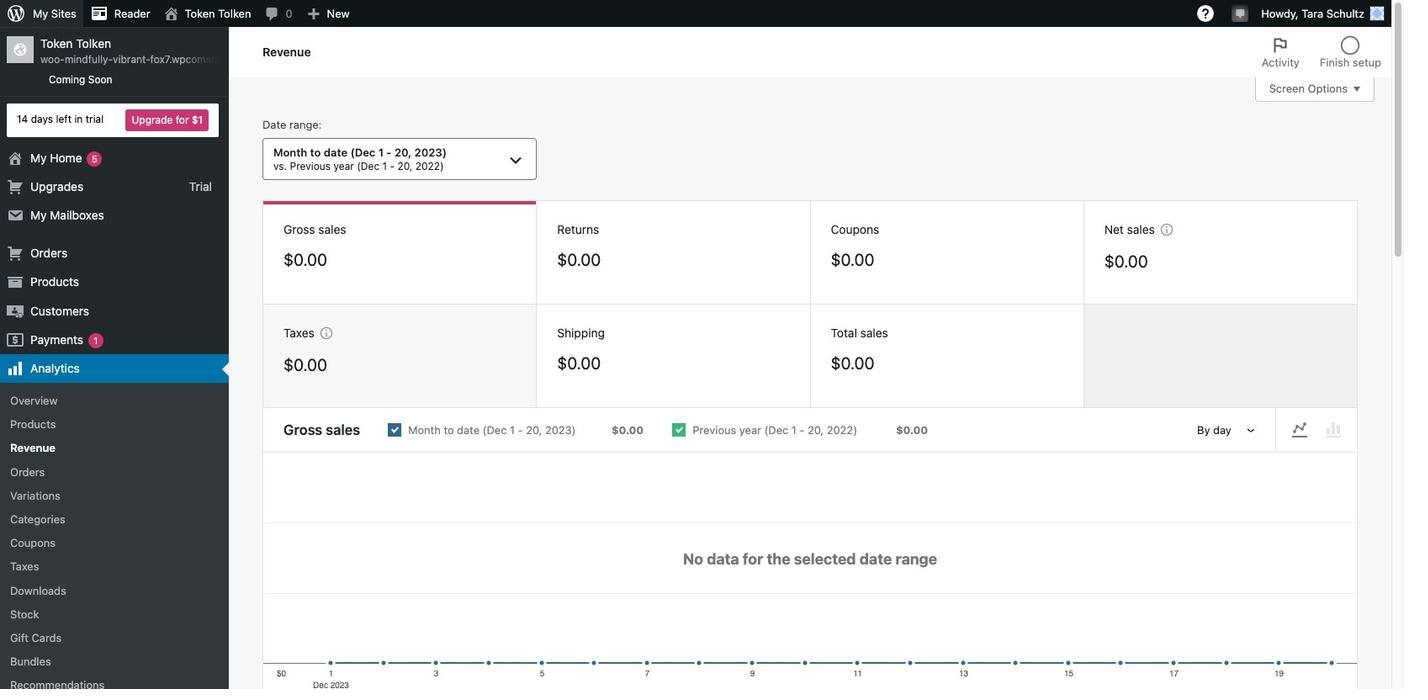 Task type: vqa. For each thing, say whether or not it's contained in the screenshot.
the right "template"
no



Task type: describe. For each thing, give the bounding box(es) containing it.
0 vertical spatial products
[[30, 275, 79, 289]]

days
[[31, 113, 53, 126]]

gift cards link
[[0, 626, 229, 650]]

cards
[[32, 631, 62, 645]]

bar chart image
[[1324, 420, 1344, 440]]

14
[[17, 113, 28, 126]]

home
[[50, 150, 82, 165]]

0 vertical spatial orders
[[30, 246, 67, 260]]

finish setup
[[1320, 56, 1382, 69]]

howdy, tara schultz
[[1262, 7, 1365, 20]]

14 days left in trial
[[17, 113, 104, 126]]

my home 5
[[30, 150, 97, 165]]

token tolken woo-mindfully-vibrant-fox7.wpcomstaging.com coming soon
[[40, 36, 264, 86]]

bundles
[[10, 655, 51, 668]]

upgrade for $1 button
[[126, 109, 209, 131]]

toolbar navigation
[[0, 0, 1392, 30]]

gift
[[10, 631, 29, 645]]

token tolken
[[185, 7, 251, 20]]

soon
[[88, 73, 112, 86]]

1 orders link from the top
[[0, 239, 229, 268]]

customers
[[30, 303, 89, 318]]

gross inside performance indicators menu
[[284, 222, 315, 237]]

$1
[[192, 113, 203, 126]]

payments 1
[[30, 332, 98, 346]]

stock link
[[0, 602, 229, 626]]

bundles link
[[0, 650, 229, 674]]

1 horizontal spatial 2022)
[[827, 423, 858, 437]]

my mailboxes link
[[0, 201, 229, 230]]

taxes link
[[0, 555, 229, 579]]

returns
[[557, 222, 600, 237]]

finish setup button
[[1310, 27, 1392, 77]]

options
[[1308, 82, 1348, 95]]

month to date (dec 1 - 20, 2023) vs. previous year (dec 1 - 20, 2022)
[[274, 146, 447, 172]]

activity
[[1262, 56, 1300, 69]]

2023) for month to date (dec 1 - 20, 2023) vs. previous year (dec 1 - 20, 2022)
[[415, 146, 447, 159]]

tab list containing activity
[[1252, 27, 1392, 77]]

screen
[[1270, 82, 1305, 95]]

total sales
[[831, 326, 889, 340]]

my for my home 5
[[30, 150, 47, 165]]

1 products link from the top
[[0, 268, 229, 297]]

2 orders link from the top
[[0, 460, 229, 484]]

categories link
[[0, 507, 229, 531]]

customers link
[[0, 297, 229, 325]]

analytics link
[[0, 354, 229, 383]]

main menu navigation
[[0, 27, 264, 689]]

shipping
[[557, 326, 605, 340]]

month for month to date (dec 1 - 20, 2023)
[[408, 423, 441, 437]]

notification image
[[1234, 6, 1247, 19]]

my for my sites
[[33, 7, 48, 20]]

date
[[263, 118, 286, 131]]

:
[[319, 118, 322, 131]]

2 gross sales from the top
[[284, 422, 360, 439]]

my sites
[[33, 7, 76, 20]]

tolken for token tolken woo-mindfully-vibrant-fox7.wpcomstaging.com coming soon
[[76, 36, 111, 50]]

1 inside payments 1
[[94, 335, 98, 346]]

1 vertical spatial orders
[[10, 465, 45, 479]]

token tolken link
[[157, 0, 258, 27]]

vs.
[[274, 160, 287, 172]]

coming
[[49, 73, 85, 86]]

upgrade for $1
[[132, 113, 203, 126]]

previous year (dec 1 - 20, 2022)
[[693, 423, 858, 437]]

coupons link
[[0, 531, 229, 555]]

activity button
[[1252, 27, 1310, 77]]

my sites link
[[0, 0, 83, 27]]

tara
[[1302, 7, 1324, 20]]

mailboxes
[[50, 208, 104, 222]]

sites
[[51, 7, 76, 20]]

taxes inside taxes link
[[10, 560, 39, 573]]

date range :
[[263, 118, 322, 131]]

coupons inside coupons link
[[10, 536, 56, 550]]



Task type: locate. For each thing, give the bounding box(es) containing it.
to for month to date (dec 1 - 20, 2023)
[[444, 423, 454, 437]]

performance indicators menu
[[263, 200, 1358, 408]]

orders link up categories link
[[0, 460, 229, 484]]

orders link down my mailboxes link
[[0, 239, 229, 268]]

2 gross from the top
[[284, 422, 323, 439]]

my inside toolbar navigation
[[33, 7, 48, 20]]

left
[[56, 113, 72, 126]]

my for my mailboxes
[[30, 208, 47, 222]]

0 vertical spatial year
[[334, 160, 354, 172]]

0 vertical spatial products link
[[0, 268, 229, 297]]

0 vertical spatial date
[[324, 146, 348, 159]]

0 horizontal spatial month
[[274, 146, 307, 159]]

overview link
[[0, 389, 229, 413]]

1 vertical spatial revenue
[[10, 441, 55, 455]]

1 horizontal spatial month
[[408, 423, 441, 437]]

token up woo-
[[40, 36, 73, 50]]

downloads
[[10, 584, 66, 597]]

previous inside month to date (dec 1 - 20, 2023) vs. previous year (dec 1 - 20, 2022)
[[290, 160, 331, 172]]

0 horizontal spatial 2023)
[[415, 146, 447, 159]]

1 vertical spatial tolken
[[76, 36, 111, 50]]

0 horizontal spatial coupons
[[10, 536, 56, 550]]

(dec
[[350, 146, 376, 159], [357, 160, 380, 172], [483, 423, 507, 437], [765, 423, 789, 437]]

1 gross sales from the top
[[284, 222, 346, 237]]

1 vertical spatial gross
[[284, 422, 323, 439]]

1 horizontal spatial previous
[[693, 423, 737, 437]]

upgrade
[[132, 113, 173, 126]]

to for month to date (dec 1 - 20, 2023) vs. previous year (dec 1 - 20, 2022)
[[310, 146, 321, 159]]

1 vertical spatial month
[[408, 423, 441, 437]]

payments
[[30, 332, 83, 346]]

0 horizontal spatial tolken
[[76, 36, 111, 50]]

to inside month to date (dec 1 - 20, 2023) vs. previous year (dec 1 - 20, 2022)
[[310, 146, 321, 159]]

0 vertical spatial orders link
[[0, 239, 229, 268]]

0 vertical spatial token
[[185, 7, 215, 20]]

2 products link from the top
[[0, 413, 229, 436]]

$0.00
[[284, 250, 327, 269], [557, 250, 601, 269], [831, 250, 875, 269], [1105, 252, 1149, 271], [557, 354, 601, 373], [831, 354, 875, 373], [284, 355, 327, 375], [612, 423, 644, 437], [896, 423, 928, 437]]

net
[[1105, 222, 1124, 237]]

products up the customers
[[30, 275, 79, 289]]

1 horizontal spatial token
[[185, 7, 215, 20]]

1 vertical spatial to
[[444, 423, 454, 437]]

2023) for month to date (dec 1 - 20, 2023)
[[545, 423, 576, 437]]

1 gross from the top
[[284, 222, 315, 237]]

1 horizontal spatial to
[[444, 423, 454, 437]]

trial
[[189, 179, 212, 193]]

token up fox7.wpcomstaging.com
[[185, 7, 215, 20]]

previous
[[290, 160, 331, 172], [693, 423, 737, 437]]

products link
[[0, 268, 229, 297], [0, 413, 229, 436]]

net sales
[[1105, 222, 1155, 237]]

0 horizontal spatial revenue
[[10, 441, 55, 455]]

screen options button
[[1255, 77, 1375, 102]]

revenue
[[263, 45, 311, 59], [10, 441, 55, 455]]

to
[[310, 146, 321, 159], [444, 423, 454, 437]]

range
[[289, 118, 319, 131]]

1 vertical spatial year
[[740, 423, 762, 437]]

0 vertical spatial tolken
[[218, 7, 251, 20]]

2022)
[[415, 160, 444, 172], [827, 423, 858, 437]]

tolken for token tolken
[[218, 7, 251, 20]]

1 horizontal spatial revenue
[[263, 45, 311, 59]]

token for token tolken woo-mindfully-vibrant-fox7.wpcomstaging.com coming soon
[[40, 36, 73, 50]]

for
[[176, 113, 189, 126]]

1 horizontal spatial 2023)
[[545, 423, 576, 437]]

0 horizontal spatial to
[[310, 146, 321, 159]]

2023) inside month to date (dec 1 - 20, 2023) vs. previous year (dec 1 - 20, 2022)
[[415, 146, 447, 159]]

1 vertical spatial previous
[[693, 423, 737, 437]]

orders
[[30, 246, 67, 260], [10, 465, 45, 479]]

gross sales
[[284, 222, 346, 237], [284, 422, 360, 439]]

0 vertical spatial to
[[310, 146, 321, 159]]

my
[[33, 7, 48, 20], [30, 150, 47, 165], [30, 208, 47, 222]]

products down overview
[[10, 418, 56, 431]]

line chart image
[[1290, 420, 1310, 440]]

taxes inside performance indicators menu
[[284, 326, 315, 340]]

gift cards
[[10, 631, 62, 645]]

1 vertical spatial coupons
[[10, 536, 56, 550]]

my inside my mailboxes link
[[30, 208, 47, 222]]

0 horizontal spatial taxes
[[10, 560, 39, 573]]

new
[[327, 7, 350, 20]]

overview
[[10, 394, 58, 407]]

0 horizontal spatial previous
[[290, 160, 331, 172]]

0 horizontal spatial token
[[40, 36, 73, 50]]

0 vertical spatial 2022)
[[415, 160, 444, 172]]

revenue down 0
[[263, 45, 311, 59]]

date for month to date (dec 1 - 20, 2023)
[[457, 423, 480, 437]]

month for month to date (dec 1 - 20, 2023) vs. previous year (dec 1 - 20, 2022)
[[274, 146, 307, 159]]

1
[[378, 146, 384, 159], [382, 160, 387, 172], [94, 335, 98, 346], [510, 423, 515, 437], [792, 423, 797, 437]]

screen options
[[1270, 82, 1348, 95]]

1 vertical spatial my
[[30, 150, 47, 165]]

month
[[274, 146, 307, 159], [408, 423, 441, 437]]

1 horizontal spatial year
[[740, 423, 762, 437]]

0 horizontal spatial 2022)
[[415, 160, 444, 172]]

menu bar
[[1277, 415, 1357, 445]]

1 horizontal spatial tolken
[[218, 7, 251, 20]]

0 link
[[258, 0, 299, 27]]

0 vertical spatial gross
[[284, 222, 315, 237]]

token
[[185, 7, 215, 20], [40, 36, 73, 50]]

date for month to date (dec 1 - 20, 2023) vs. previous year (dec 1 - 20, 2022)
[[324, 146, 348, 159]]

tab list
[[1252, 27, 1392, 77]]

-
[[387, 146, 392, 159], [390, 160, 395, 172], [518, 423, 523, 437], [800, 423, 805, 437]]

gross sales inside performance indicators menu
[[284, 222, 346, 237]]

1 horizontal spatial coupons
[[831, 222, 880, 237]]

token inside token tolken link
[[185, 7, 215, 20]]

month to date (dec 1 - 20, 2023)
[[408, 423, 576, 437]]

new link
[[299, 0, 356, 27]]

revenue link
[[0, 436, 229, 460]]

0 vertical spatial previous
[[290, 160, 331, 172]]

reader link
[[83, 0, 157, 27]]

5
[[92, 153, 97, 164]]

1 vertical spatial products
[[10, 418, 56, 431]]

2 vertical spatial my
[[30, 208, 47, 222]]

setup
[[1353, 56, 1382, 69]]

None checkbox
[[374, 409, 658, 451], [658, 409, 943, 451], [374, 409, 658, 451], [658, 409, 943, 451]]

0 horizontal spatial date
[[324, 146, 348, 159]]

in
[[74, 113, 83, 126]]

1 vertical spatial orders link
[[0, 460, 229, 484]]

1 vertical spatial gross sales
[[284, 422, 360, 439]]

2023)
[[415, 146, 447, 159], [545, 423, 576, 437]]

1 vertical spatial products link
[[0, 413, 229, 436]]

month inside month to date (dec 1 - 20, 2023) vs. previous year (dec 1 - 20, 2022)
[[274, 146, 307, 159]]

coupons inside performance indicators menu
[[831, 222, 880, 237]]

trial
[[86, 113, 104, 126]]

upgrades
[[30, 179, 83, 193]]

products
[[30, 275, 79, 289], [10, 418, 56, 431]]

20,
[[395, 146, 412, 159], [398, 160, 413, 172], [526, 423, 542, 437], [808, 423, 824, 437]]

vibrant-
[[113, 53, 150, 66]]

0 vertical spatial revenue
[[263, 45, 311, 59]]

0 vertical spatial month
[[274, 146, 307, 159]]

fox7.wpcomstaging.com
[[150, 53, 264, 66]]

2022) inside month to date (dec 1 - 20, 2023) vs. previous year (dec 1 - 20, 2022)
[[415, 160, 444, 172]]

year
[[334, 160, 354, 172], [740, 423, 762, 437]]

0 vertical spatial 2023)
[[415, 146, 447, 159]]

my down upgrades
[[30, 208, 47, 222]]

token inside token tolken woo-mindfully-vibrant-fox7.wpcomstaging.com coming soon
[[40, 36, 73, 50]]

tolken
[[218, 7, 251, 20], [76, 36, 111, 50]]

token for token tolken
[[185, 7, 215, 20]]

date inside month to date (dec 1 - 20, 2023) vs. previous year (dec 1 - 20, 2022)
[[324, 146, 348, 159]]

date
[[324, 146, 348, 159], [457, 423, 480, 437]]

orders down the my mailboxes
[[30, 246, 67, 260]]

0 horizontal spatial year
[[334, 160, 354, 172]]

reader
[[114, 7, 150, 20]]

finish
[[1320, 56, 1350, 69]]

revenue down overview
[[10, 441, 55, 455]]

tolken inside token tolken woo-mindfully-vibrant-fox7.wpcomstaging.com coming soon
[[76, 36, 111, 50]]

1 horizontal spatial taxes
[[284, 326, 315, 340]]

stock
[[10, 607, 39, 621]]

howdy,
[[1262, 7, 1299, 20]]

downloads link
[[0, 579, 229, 602]]

orders up variations
[[10, 465, 45, 479]]

year inside month to date (dec 1 - 20, 2023) vs. previous year (dec 1 - 20, 2022)
[[334, 160, 354, 172]]

tolken inside toolbar navigation
[[218, 7, 251, 20]]

categories
[[10, 513, 65, 526]]

orders link
[[0, 239, 229, 268], [0, 460, 229, 484]]

taxes
[[284, 326, 315, 340], [10, 560, 39, 573]]

products link down analytics link
[[0, 413, 229, 436]]

my mailboxes
[[30, 208, 104, 222]]

mindfully-
[[65, 53, 113, 66]]

my left sites
[[33, 7, 48, 20]]

variations link
[[0, 484, 229, 507]]

total
[[831, 326, 857, 340]]

tolken up mindfully-
[[76, 36, 111, 50]]

1 vertical spatial date
[[457, 423, 480, 437]]

revenue inside revenue link
[[10, 441, 55, 455]]

tolken left 0 link
[[218, 7, 251, 20]]

1 vertical spatial 2022)
[[827, 423, 858, 437]]

1 vertical spatial 2023)
[[545, 423, 576, 437]]

schultz
[[1327, 7, 1365, 20]]

0
[[286, 7, 293, 20]]

analytics
[[30, 361, 80, 375]]

products link up the customers
[[0, 268, 229, 297]]

0 vertical spatial taxes
[[284, 326, 315, 340]]

0 vertical spatial coupons
[[831, 222, 880, 237]]

1 vertical spatial taxes
[[10, 560, 39, 573]]

my left home
[[30, 150, 47, 165]]

0 vertical spatial gross sales
[[284, 222, 346, 237]]

variations
[[10, 489, 61, 502]]

1 horizontal spatial date
[[457, 423, 480, 437]]

woo-
[[40, 53, 65, 66]]

1 vertical spatial token
[[40, 36, 73, 50]]

0 vertical spatial my
[[33, 7, 48, 20]]



